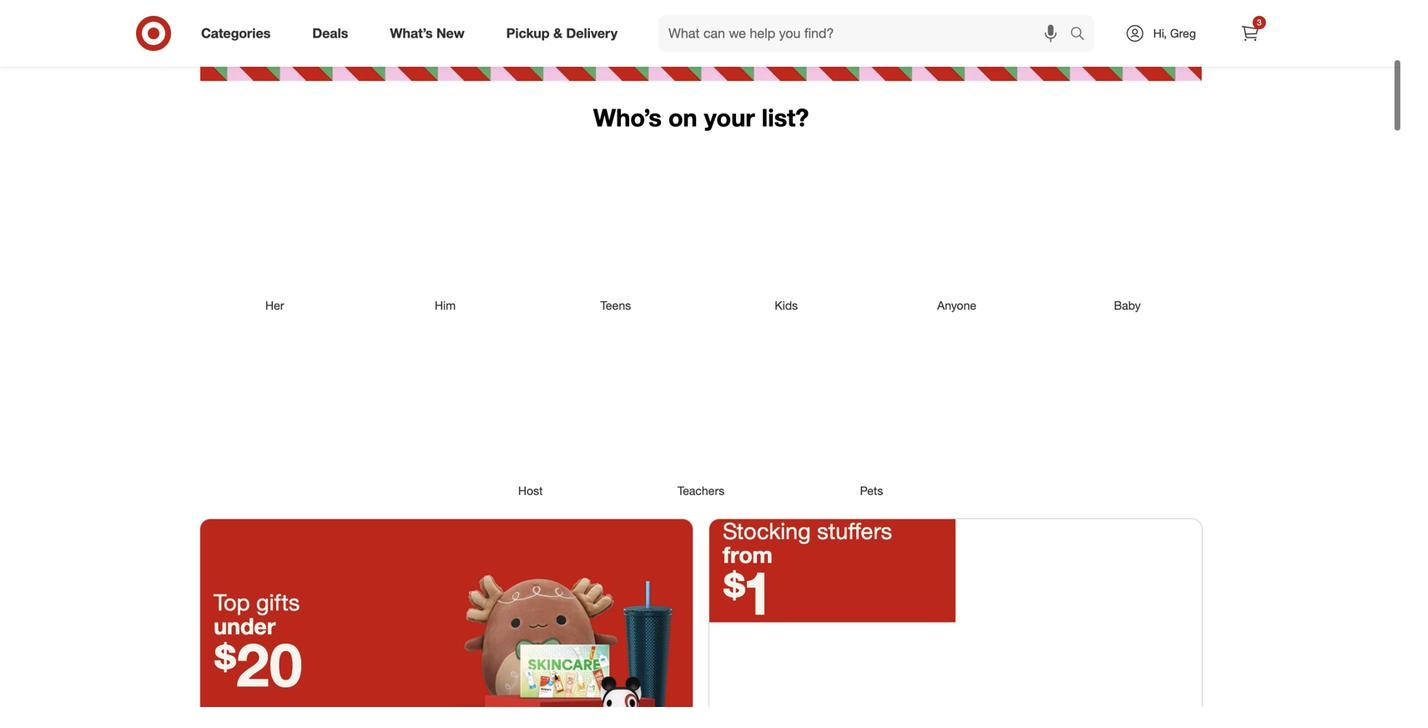 Task type: vqa. For each thing, say whether or not it's contained in the screenshot.
Beer
no



Task type: locate. For each thing, give the bounding box(es) containing it.
her link
[[190, 144, 360, 314]]

what's new
[[390, 25, 465, 41]]

top
[[214, 589, 250, 616]]

for everyone at just the right price.
[[559, 6, 844, 29]]

him link
[[360, 144, 531, 314]]

pickup
[[506, 25, 550, 41]]

teachers
[[678, 483, 725, 498]]

price.
[[798, 6, 844, 29]]

pets
[[860, 483, 883, 498]]

categories link
[[187, 15, 292, 52]]

stocking
[[723, 517, 811, 545]]

search button
[[1063, 15, 1103, 55]]

pickup & delivery link
[[492, 15, 639, 52]]

what's new link
[[376, 15, 486, 52]]

your
[[704, 103, 755, 132]]

gifts
[[256, 589, 300, 616]]

stocking stuffers from
[[723, 517, 892, 568]]

what's
[[390, 25, 433, 41]]

delivery
[[566, 25, 618, 41]]

new
[[436, 25, 465, 41]]

3
[[1257, 17, 1262, 28]]

categories
[[201, 25, 271, 41]]

baby link
[[1042, 144, 1213, 314]]

the
[[724, 6, 750, 29]]

from
[[723, 541, 773, 568]]

him
[[435, 298, 456, 313]]

search
[[1063, 27, 1103, 43]]

teens
[[601, 298, 631, 313]]

What can we help you find? suggestions appear below search field
[[659, 15, 1074, 52]]

top gifts under
[[214, 589, 300, 640]]

right
[[756, 6, 793, 29]]

hi, greg
[[1154, 26, 1196, 40]]

just
[[689, 6, 718, 29]]

greg
[[1170, 26, 1196, 40]]

who's on your list?
[[593, 103, 809, 132]]



Task type: describe. For each thing, give the bounding box(es) containing it.
baby
[[1114, 298, 1141, 313]]

&
[[553, 25, 563, 41]]

hi,
[[1154, 26, 1167, 40]]

pets link
[[786, 329, 957, 499]]

kids link
[[701, 144, 872, 314]]

who's
[[593, 103, 662, 132]]

anyone link
[[872, 144, 1042, 314]]

at
[[667, 6, 683, 29]]

under
[[214, 612, 276, 640]]

stuffers
[[817, 517, 892, 545]]

teens link
[[531, 144, 701, 314]]

deals
[[312, 25, 348, 41]]

host link
[[445, 329, 616, 499]]

kids
[[775, 298, 798, 313]]

train station flip board that animates to show gifting station. image
[[200, 0, 1202, 81]]

everyone
[[586, 6, 662, 29]]

her
[[265, 298, 284, 313]]

pickup & delivery
[[506, 25, 618, 41]]

teachers link
[[616, 329, 786, 499]]

anyone
[[937, 298, 977, 313]]

3 link
[[1232, 15, 1269, 52]]

$1
[[723, 556, 774, 629]]

$20
[[214, 628, 303, 701]]

list?
[[762, 103, 809, 132]]

deals link
[[298, 15, 369, 52]]

for
[[559, 6, 580, 29]]

on
[[669, 103, 697, 132]]

host
[[518, 483, 543, 498]]



